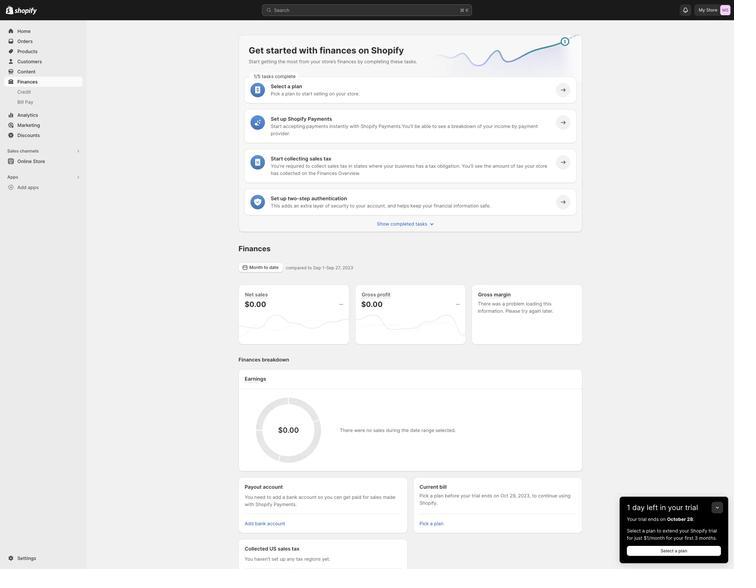 Task type: locate. For each thing, give the bounding box(es) containing it.
were
[[354, 428, 365, 434]]

0 horizontal spatial by
[[358, 59, 363, 64]]

on down 1 day left in your trial
[[660, 517, 666, 523]]

2 no change image from the left
[[456, 302, 460, 308]]

select a plan link
[[627, 547, 721, 557]]

add left the apps
[[17, 185, 27, 190]]

finances right "store's"
[[338, 59, 356, 64]]

no change image for net sales
[[339, 302, 343, 308]]

0 horizontal spatial has
[[271, 171, 279, 176]]

plan down 'first'
[[679, 549, 687, 554]]

gross for gross profit
[[362, 292, 376, 298]]

trial inside 1 day left in your trial dropdown button
[[685, 504, 698, 513]]

finances up month at the top of page
[[239, 245, 271, 253]]

adds
[[282, 203, 292, 209]]

of down authentication at the top
[[325, 203, 330, 209]]

1 vertical spatial account
[[299, 495, 317, 501]]

my
[[699, 7, 705, 13]]

plan down bill
[[434, 493, 444, 499]]

1 vertical spatial you
[[245, 557, 253, 563]]

start up the provider.
[[271, 123, 282, 129]]

1 horizontal spatial no change image
[[456, 302, 460, 308]]

1 horizontal spatial breakdown
[[451, 123, 476, 129]]

your up october
[[668, 504, 683, 513]]

up right set
[[280, 557, 286, 563]]

shopify image
[[6, 6, 13, 14]]

0 horizontal spatial for
[[363, 495, 369, 501]]

1 horizontal spatial there
[[478, 301, 491, 307]]

select for select a plan pick a plan to start selling on your store.
[[271, 83, 286, 89]]

no change image for gross profit
[[456, 302, 460, 308]]

set inside set up shopify payments start accepting payments instantly with shopify payments.you'll be able to see a breakdown of your income by payment provider.
[[271, 116, 279, 122]]

select down select a plan to extend your shopify trial for just $1/month for your first 3 months.
[[661, 549, 674, 554]]

0 horizontal spatial in
[[349, 163, 352, 169]]

0 vertical spatial store
[[706, 7, 718, 13]]

customers link
[[4, 56, 83, 67]]

2 vertical spatial with
[[245, 502, 254, 508]]

to right 2023,
[[532, 493, 537, 499]]

1 vertical spatial by
[[512, 123, 517, 129]]

to inside the month to date dropdown button
[[264, 265, 268, 270]]

shopify up these
[[371, 45, 404, 56]]

0 vertical spatial by
[[358, 59, 363, 64]]

0 vertical spatial breakdown
[[451, 123, 476, 129]]

set inside set up two-step authentication this adds an extra layer of security to your account, and helps keep your financial information safe.
[[271, 196, 279, 202]]

select
[[271, 83, 286, 89], [627, 529, 641, 534], [661, 549, 674, 554]]

breakdown inside set up shopify payments start accepting payments instantly with shopify payments.you'll be able to see a breakdown of your income by payment provider.
[[451, 123, 476, 129]]

a inside you need to add a bank account so you can get paid for sales made with shopify payments.
[[282, 495, 285, 501]]

select inside select a plan pick a plan to start selling on your store.
[[271, 83, 286, 89]]

on inside get started with finances on shopify start getting the most from your store's finances by completing these tasks.
[[358, 45, 369, 56]]

plan left start
[[285, 91, 295, 97]]

a inside 'start collecting sales tax you're required to collect sales tax in states where your business has a tax obligation. you'll see the amount of tax your store has collected on the finances overview.'
[[425, 163, 428, 169]]

of inside set up shopify payments start accepting payments instantly with shopify payments.you'll be able to see a breakdown of your income by payment provider.
[[477, 123, 482, 129]]

sales inside "dropdown button"
[[255, 292, 268, 298]]

settings link
[[4, 554, 83, 564]]

2 you from the top
[[245, 557, 253, 563]]

$1/month
[[644, 536, 665, 542]]

up inside set up two-step authentication this adds an extra layer of security to your account, and helps keep your financial information safe.
[[280, 196, 287, 202]]

add for add apps
[[17, 185, 27, 190]]

information
[[454, 203, 479, 209]]

$0.00 for net
[[245, 301, 266, 309]]

to right able at right top
[[432, 123, 437, 129]]

tasks right 1/5
[[262, 73, 274, 79]]

1 vertical spatial start
[[271, 123, 282, 129]]

start
[[249, 59, 260, 64], [271, 123, 282, 129], [271, 156, 283, 162]]

up inside set up shopify payments start accepting payments instantly with shopify payments.you'll be able to see a breakdown of your income by payment provider.
[[280, 116, 287, 122]]

shopify up the 3
[[691, 529, 708, 534]]

a
[[288, 83, 290, 89], [281, 91, 284, 97], [447, 123, 450, 129], [425, 163, 428, 169], [502, 301, 505, 307], [430, 493, 433, 499], [282, 495, 285, 501], [430, 521, 433, 527], [642, 529, 645, 534], [675, 549, 677, 554]]

2 horizontal spatial of
[[511, 163, 515, 169]]

see right able at right top
[[438, 123, 446, 129]]

1 sep from the left
[[313, 265, 321, 271]]

a inside "current bill pick a plan before your trial ends on oct 29, 2023, to continue using shopify."
[[430, 493, 433, 499]]

see right you'll
[[475, 163, 483, 169]]

store's
[[322, 59, 336, 64]]

see inside set up shopify payments start accepting payments instantly with shopify payments.you'll be able to see a breakdown of your income by payment provider.
[[438, 123, 446, 129]]

2 vertical spatial up
[[280, 557, 286, 563]]

0 vertical spatial of
[[477, 123, 482, 129]]

account inside you need to add a bank account so you can get paid for sales made with shopify payments.
[[299, 495, 317, 501]]

2 vertical spatial start
[[271, 156, 283, 162]]

your right the from
[[311, 59, 321, 64]]

1 horizontal spatial select
[[627, 529, 641, 534]]

0 horizontal spatial date
[[269, 265, 279, 270]]

tax left obligation.
[[429, 163, 436, 169]]

you for payout account
[[245, 495, 253, 501]]

paid
[[352, 495, 361, 501]]

bill
[[17, 99, 24, 105]]

apps button
[[4, 172, 83, 182]]

no change image
[[339, 302, 343, 308], [456, 302, 460, 308]]

set up shopify payments start accepting payments instantly with shopify payments.you'll be able to see a breakdown of your income by payment provider.
[[271, 116, 538, 136]]

plan down shopify.
[[434, 521, 444, 527]]

0 vertical spatial there
[[478, 301, 491, 307]]

in
[[349, 163, 352, 169], [660, 504, 666, 513]]

pick up shopify.
[[420, 493, 429, 499]]

for left just
[[627, 536, 633, 542]]

started
[[266, 45, 297, 56]]

tax right the amount in the top of the page
[[517, 163, 524, 169]]

pick down shopify.
[[420, 521, 429, 527]]

1 horizontal spatial has
[[416, 163, 424, 169]]

0 vertical spatial see
[[438, 123, 446, 129]]

0 horizontal spatial see
[[438, 123, 446, 129]]

1 vertical spatial add
[[245, 521, 254, 527]]

on down required
[[302, 171, 307, 176]]

store.
[[347, 91, 360, 97]]

2 vertical spatial of
[[325, 203, 330, 209]]

1 vertical spatial in
[[660, 504, 666, 513]]

bill pay link
[[4, 97, 83, 107]]

1 horizontal spatial sep
[[326, 265, 334, 271]]

0 horizontal spatial with
[[245, 502, 254, 508]]

your left account, at the top
[[356, 203, 366, 209]]

finances up "store's"
[[320, 45, 356, 56]]

finances inside 'start collecting sales tax you're required to collect sales tax in states where your business has a tax obligation. you'll see the amount of tax your store has collected on the finances overview.'
[[317, 171, 337, 176]]

show
[[377, 221, 389, 227]]

on up 'completing'
[[358, 45, 369, 56]]

0 horizontal spatial of
[[325, 203, 330, 209]]

add
[[17, 185, 27, 190], [245, 521, 254, 527]]

states
[[354, 163, 367, 169]]

you for collected us sales tax
[[245, 557, 253, 563]]

a inside select a plan to extend your shopify trial for just $1/month for your first 3 months.
[[642, 529, 645, 534]]

date left range
[[410, 428, 420, 434]]

to inside select a plan pick a plan to start selling on your store.
[[296, 91, 301, 97]]

plan
[[292, 83, 302, 89], [285, 91, 295, 97], [434, 493, 444, 499], [434, 521, 444, 527], [646, 529, 656, 534], [679, 549, 687, 554]]

business
[[395, 163, 415, 169]]

store right my
[[706, 7, 718, 13]]

0 vertical spatial date
[[269, 265, 279, 270]]

profit
[[377, 292, 391, 298]]

0 vertical spatial ends
[[482, 493, 492, 499]]

shopify down need at the bottom left
[[256, 502, 272, 508]]

1 horizontal spatial gross
[[478, 292, 493, 298]]

select a plan image
[[254, 87, 261, 94]]

your inside "current bill pick a plan before your trial ends on oct 29, 2023, to continue using shopify."
[[461, 493, 471, 499]]

0 vertical spatial up
[[280, 116, 287, 122]]

on left oct
[[494, 493, 499, 499]]

pick inside select a plan pick a plan to start selling on your store.
[[271, 91, 280, 97]]

has down "you're"
[[271, 171, 279, 176]]

1 vertical spatial with
[[350, 123, 359, 129]]

orders link
[[4, 36, 83, 46]]

ends
[[482, 493, 492, 499], [648, 517, 659, 523]]

any
[[287, 557, 295, 563]]

2 horizontal spatial select
[[661, 549, 674, 554]]

gross up was
[[478, 292, 493, 298]]

1 vertical spatial select
[[627, 529, 641, 534]]

to left start
[[296, 91, 301, 97]]

most
[[287, 59, 298, 64]]

0 vertical spatial with
[[299, 45, 318, 56]]

sep left 1-
[[313, 265, 321, 271]]

trial
[[472, 493, 480, 499], [685, 504, 698, 513], [638, 517, 647, 523], [709, 529, 717, 534]]

select down the 1/5 tasks complete
[[271, 83, 286, 89]]

there inside the gross margin there was a problem loading this information. please try again later.
[[478, 301, 491, 307]]

1 vertical spatial pick
[[420, 493, 429, 499]]

regions
[[304, 557, 321, 563]]

orders
[[17, 38, 33, 44]]

0 horizontal spatial ends
[[482, 493, 492, 499]]

on inside 1 day left in your trial element
[[660, 517, 666, 523]]

start down get
[[249, 59, 260, 64]]

0 horizontal spatial bank
[[255, 521, 266, 527]]

1 no change image from the left
[[339, 302, 343, 308]]

your left income
[[483, 123, 493, 129]]

0 horizontal spatial no change image
[[339, 302, 343, 308]]

1 you from the top
[[245, 495, 253, 501]]

0 vertical spatial you
[[245, 495, 253, 501]]

0 horizontal spatial add
[[17, 185, 27, 190]]

shopify.
[[420, 501, 438, 507]]

1 vertical spatial breakdown
[[262, 357, 289, 363]]

you left need at the bottom left
[[245, 495, 253, 501]]

1 horizontal spatial ends
[[648, 517, 659, 523]]

plan up $1/month
[[646, 529, 656, 534]]

you
[[245, 495, 253, 501], [245, 557, 253, 563]]

1 horizontal spatial tasks
[[416, 221, 427, 227]]

on right selling
[[329, 91, 335, 97]]

1 horizontal spatial with
[[299, 45, 318, 56]]

sales right collect
[[328, 163, 339, 169]]

to right compared
[[308, 265, 312, 271]]

1 vertical spatial tasks
[[416, 221, 427, 227]]

in up overview.
[[349, 163, 352, 169]]

tax up collect
[[324, 156, 331, 162]]

2 set from the top
[[271, 196, 279, 202]]

bank up collected
[[255, 521, 266, 527]]

in inside dropdown button
[[660, 504, 666, 513]]

trial up 28
[[685, 504, 698, 513]]

be
[[415, 123, 420, 129]]

select inside select a plan to extend your shopify trial for just $1/month for your first 3 months.
[[627, 529, 641, 534]]

of left income
[[477, 123, 482, 129]]

helps
[[397, 203, 409, 209]]

1 horizontal spatial add
[[245, 521, 254, 527]]

plan inside select a plan to extend your shopify trial for just $1/month for your first 3 months.
[[646, 529, 656, 534]]

1 horizontal spatial bank
[[286, 495, 297, 501]]

1 horizontal spatial $0.00
[[278, 426, 299, 435]]

in right left
[[660, 504, 666, 513]]

tasks down keep
[[416, 221, 427, 227]]

sales
[[7, 148, 19, 154]]

has right business
[[416, 163, 424, 169]]

to right month at the top of page
[[264, 265, 268, 270]]

tax up any
[[292, 546, 300, 552]]

pick down the 1/5 tasks complete
[[271, 91, 280, 97]]

sep left 27,
[[326, 265, 334, 271]]

information.
[[478, 308, 504, 314]]

add
[[273, 495, 281, 501]]

1 day left in your trial button
[[620, 497, 728, 513]]

bank
[[286, 495, 297, 501], [255, 521, 266, 527]]

0 horizontal spatial $0.00
[[245, 301, 266, 309]]

for
[[363, 495, 369, 501], [627, 536, 633, 542], [666, 536, 672, 542]]

your right before
[[461, 493, 471, 499]]

1 vertical spatial see
[[475, 163, 483, 169]]

2 horizontal spatial with
[[350, 123, 359, 129]]

account down payments.
[[267, 521, 285, 527]]

2 gross from the left
[[478, 292, 493, 298]]

there left the were
[[340, 428, 353, 434]]

ends down left
[[648, 517, 659, 523]]

you inside you need to add a bank account so you can get paid for sales made with shopify payments.
[[245, 495, 253, 501]]

0 vertical spatial select
[[271, 83, 286, 89]]

bank inside you need to add a bank account so you can get paid for sales made with shopify payments.
[[286, 495, 297, 501]]

show completed tasks button
[[240, 219, 572, 229]]

haven't
[[254, 557, 270, 563]]

trial right the "your"
[[638, 517, 647, 523]]

pay
[[25, 99, 33, 105]]

0 vertical spatial finances
[[320, 45, 356, 56]]

1 vertical spatial of
[[511, 163, 515, 169]]

1 vertical spatial date
[[410, 428, 420, 434]]

bill pay
[[17, 99, 33, 105]]

gross inside the gross margin there was a problem loading this information. please try again later.
[[478, 292, 493, 298]]

0 horizontal spatial store
[[33, 159, 45, 164]]

in inside 'start collecting sales tax you're required to collect sales tax in states where your business has a tax obligation. you'll see the amount of tax your store has collected on the finances overview.'
[[349, 163, 352, 169]]

0 horizontal spatial gross
[[362, 292, 376, 298]]

the right during
[[402, 428, 409, 434]]

0 vertical spatial start
[[249, 59, 260, 64]]

shopify inside select a plan to extend your shopify trial for just $1/month for your first 3 months.
[[691, 529, 708, 534]]

you haven't set up any tax regions yet.
[[245, 557, 330, 563]]

1 vertical spatial there
[[340, 428, 353, 434]]

your
[[311, 59, 321, 64], [336, 91, 346, 97], [483, 123, 493, 129], [384, 163, 394, 169], [525, 163, 535, 169], [356, 203, 366, 209], [423, 203, 433, 209], [461, 493, 471, 499], [668, 504, 683, 513], [679, 529, 689, 534], [674, 536, 684, 542]]

1 vertical spatial ends
[[648, 517, 659, 523]]

pick a plan
[[420, 521, 444, 527]]

there were no sales during the date range selected.
[[340, 428, 456, 434]]

current bill pick a plan before your trial ends on oct 29, 2023, to continue using shopify.
[[420, 484, 571, 507]]

shopify up accepting
[[288, 116, 307, 122]]

to left the add
[[267, 495, 271, 501]]

plan inside select a plan link
[[679, 549, 687, 554]]

pick
[[271, 91, 280, 97], [420, 493, 429, 499], [420, 521, 429, 527]]

0 vertical spatial set
[[271, 116, 279, 122]]

left
[[647, 504, 658, 513]]

by right income
[[512, 123, 517, 129]]

the down collect
[[309, 171, 316, 176]]

finances inside finances link
[[17, 79, 38, 85]]

1 horizontal spatial of
[[477, 123, 482, 129]]

up up accepting
[[280, 116, 287, 122]]

month to date
[[249, 265, 279, 270]]

with right instantly
[[350, 123, 359, 129]]

0 vertical spatial has
[[416, 163, 424, 169]]

sales left 'made'
[[370, 495, 382, 501]]

your inside select a plan pick a plan to start selling on your store.
[[336, 91, 346, 97]]

amount
[[493, 163, 509, 169]]

you down collected
[[245, 557, 253, 563]]

continue
[[538, 493, 557, 499]]

2 vertical spatial account
[[267, 521, 285, 527]]

0 vertical spatial in
[[349, 163, 352, 169]]

obligation.
[[437, 163, 461, 169]]

oct
[[501, 493, 509, 499]]

plan up start
[[292, 83, 302, 89]]

1 day left in your trial
[[627, 504, 698, 513]]

2023
[[343, 265, 353, 271]]

the left most
[[278, 59, 285, 64]]

1 set from the top
[[271, 116, 279, 122]]

your left store
[[525, 163, 535, 169]]

1 horizontal spatial in
[[660, 504, 666, 513]]

1 horizontal spatial date
[[410, 428, 420, 434]]

1 horizontal spatial by
[[512, 123, 517, 129]]

tax
[[324, 156, 331, 162], [340, 163, 347, 169], [429, 163, 436, 169], [517, 163, 524, 169], [292, 546, 300, 552], [296, 557, 303, 563]]

set up the provider.
[[271, 116, 279, 122]]

0 horizontal spatial there
[[340, 428, 353, 434]]

store down sales channels button
[[33, 159, 45, 164]]

ends inside 1 day left in your trial element
[[648, 517, 659, 523]]

0 vertical spatial bank
[[286, 495, 297, 501]]

finances breakdown
[[239, 357, 289, 363]]

set up shopify payments image
[[254, 119, 261, 126]]

2 horizontal spatial $0.00
[[361, 301, 383, 309]]

1 gross from the left
[[362, 292, 376, 298]]

get
[[343, 495, 351, 501]]

your right where
[[384, 163, 394, 169]]

with up the from
[[299, 45, 318, 56]]

2 horizontal spatial for
[[666, 536, 672, 542]]

see inside 'start collecting sales tax you're required to collect sales tax in states where your business has a tax obligation. you'll see the amount of tax your store has collected on the finances overview.'
[[475, 163, 483, 169]]

0 vertical spatial add
[[17, 185, 27, 190]]

0 vertical spatial tasks
[[262, 73, 274, 79]]

3
[[695, 536, 698, 542]]

1 vertical spatial has
[[271, 171, 279, 176]]

gross inside 'dropdown button'
[[362, 292, 376, 298]]

finances down content
[[17, 79, 38, 85]]

0 horizontal spatial select
[[271, 83, 286, 89]]

again
[[529, 308, 541, 314]]

with down payout
[[245, 502, 254, 508]]

store inside button
[[33, 159, 45, 164]]

1 horizontal spatial see
[[475, 163, 483, 169]]

for down extend
[[666, 536, 672, 542]]

current
[[420, 484, 438, 491]]

2 sep from the left
[[326, 265, 334, 271]]

get started with finances on shopify start getting the most from your store's finances by completing these tasks.
[[249, 45, 417, 64]]

trial right before
[[472, 493, 480, 499]]

1 vertical spatial up
[[280, 196, 287, 202]]

bank up payments.
[[286, 495, 297, 501]]

add inside add apps button
[[17, 185, 27, 190]]

complete
[[275, 73, 296, 79]]

your inside 1 day left in your trial dropdown button
[[668, 504, 683, 513]]

gross profit button
[[360, 291, 392, 299]]

1 horizontal spatial store
[[706, 7, 718, 13]]

by left 'completing'
[[358, 59, 363, 64]]

0 horizontal spatial sep
[[313, 265, 321, 271]]

account
[[263, 484, 283, 491], [299, 495, 317, 501], [267, 521, 285, 527]]

finances down collect
[[317, 171, 337, 176]]

set for set up shopify payments
[[271, 116, 279, 122]]

date inside dropdown button
[[269, 265, 279, 270]]

by inside set up shopify payments start accepting payments instantly with shopify payments.you'll be able to see a breakdown of your income by payment provider.
[[512, 123, 517, 129]]

1 vertical spatial set
[[271, 196, 279, 202]]

trial inside select a plan to extend your shopify trial for just $1/month for your first 3 months.
[[709, 529, 717, 534]]

products link
[[4, 46, 83, 56]]

add bank account
[[245, 521, 285, 527]]

to inside set up two-step authentication this adds an extra layer of security to your account, and helps keep your financial information safe.
[[350, 203, 355, 209]]

store for online store
[[33, 159, 45, 164]]

during
[[386, 428, 400, 434]]

2 vertical spatial select
[[661, 549, 674, 554]]

for right paid
[[363, 495, 369, 501]]

1 vertical spatial store
[[33, 159, 45, 164]]

account left so
[[299, 495, 317, 501]]

to right security
[[350, 203, 355, 209]]

1 horizontal spatial for
[[627, 536, 633, 542]]

shopify inside you need to add a bank account so you can get paid for sales made with shopify payments.
[[256, 502, 272, 508]]

0 vertical spatial pick
[[271, 91, 280, 97]]

with inside set up shopify payments start accepting payments instantly with shopify payments.you'll be able to see a breakdown of your income by payment provider.
[[350, 123, 359, 129]]

sales channels button
[[4, 146, 83, 156]]

gross left profit
[[362, 292, 376, 298]]

0 horizontal spatial breakdown
[[262, 357, 289, 363]]

the
[[278, 59, 285, 64], [484, 163, 491, 169], [309, 171, 316, 176], [402, 428, 409, 434]]

select up just
[[627, 529, 641, 534]]

an
[[294, 203, 299, 209]]



Task type: vqa. For each thing, say whether or not it's contained in the screenshot.
bottom the agreed
no



Task type: describe. For each thing, give the bounding box(es) containing it.
plan for select a plan
[[679, 549, 687, 554]]

authentication
[[311, 196, 347, 202]]

trial inside "current bill pick a plan before your trial ends on oct 29, 2023, to continue using shopify."
[[472, 493, 480, 499]]

add apps button
[[4, 182, 83, 193]]

by inside get started with finances on shopify start getting the most from your store's finances by completing these tasks.
[[358, 59, 363, 64]]

the left the amount in the top of the page
[[484, 163, 491, 169]]

the inside get started with finances on shopify start getting the most from your store's finances by completing these tasks.
[[278, 59, 285, 64]]

compared to sep 1-sep 27, 2023
[[286, 265, 353, 271]]

overview.
[[338, 171, 360, 176]]

⌘
[[460, 7, 464, 13]]

your inside get started with finances on shopify start getting the most from your store's finances by completing these tasks.
[[311, 59, 321, 64]]

need
[[254, 495, 266, 501]]

1
[[627, 504, 630, 513]]

so
[[318, 495, 323, 501]]

online store button
[[0, 156, 87, 167]]

credit link
[[4, 87, 83, 97]]

problem
[[506, 301, 525, 307]]

shopify inside get started with finances on shopify start getting the most from your store's finances by completing these tasks.
[[371, 45, 404, 56]]

$0.00 for gross
[[361, 301, 383, 309]]

collect
[[312, 163, 326, 169]]

completed
[[391, 221, 414, 227]]

to inside set up shopify payments start accepting payments instantly with shopify payments.you'll be able to see a breakdown of your income by payment provider.
[[432, 123, 437, 129]]

content link
[[4, 67, 83, 77]]

security
[[331, 203, 349, 209]]

line chart image
[[418, 33, 584, 93]]

plan for pick a plan
[[434, 521, 444, 527]]

selected.
[[436, 428, 456, 434]]

earnings
[[245, 376, 266, 382]]

was
[[492, 301, 501, 307]]

to inside 'start collecting sales tax you're required to collect sales tax in states where your business has a tax obligation. you'll see the amount of tax your store has collected on the finances overview.'
[[306, 163, 310, 169]]

on inside select a plan pick a plan to start selling on your store.
[[329, 91, 335, 97]]

2023,
[[518, 493, 531, 499]]

payments
[[308, 116, 332, 122]]

pick inside "current bill pick a plan before your trial ends on oct 29, 2023, to continue using shopify."
[[420, 493, 429, 499]]

october
[[667, 517, 686, 523]]

start inside get started with finances on shopify start getting the most from your store's finances by completing these tasks.
[[249, 59, 260, 64]]

extend
[[663, 529, 678, 534]]

pick a plan link
[[420, 521, 444, 527]]

payout account
[[245, 484, 283, 491]]

your left 'first'
[[674, 536, 684, 542]]

to inside you need to add a bank account so you can get paid for sales made with shopify payments.
[[267, 495, 271, 501]]

sales up you haven't set up any tax regions yet.
[[278, 546, 291, 552]]

net
[[245, 292, 254, 298]]

with inside you need to add a bank account so you can get paid for sales made with shopify payments.
[[245, 502, 254, 508]]

27,
[[336, 265, 341, 271]]

start
[[302, 91, 312, 97]]

collected
[[245, 546, 268, 552]]

loading
[[526, 301, 542, 307]]

.
[[693, 517, 695, 523]]

0 horizontal spatial tasks
[[262, 73, 274, 79]]

gross for gross margin there was a problem loading this information. please try again later.
[[478, 292, 493, 298]]

sales right no
[[373, 428, 385, 434]]

to inside "current bill pick a plan before your trial ends on oct 29, 2023, to continue using shopify."
[[532, 493, 537, 499]]

tax up overview.
[[340, 163, 347, 169]]

up for shopify
[[280, 116, 287, 122]]

select for select a plan
[[661, 549, 674, 554]]

payout
[[245, 484, 262, 491]]

of inside set up two-step authentication this adds an extra layer of security to your account, and helps keep your financial information safe.
[[325, 203, 330, 209]]

2 vertical spatial pick
[[420, 521, 429, 527]]

ends inside "current bill pick a plan before your trial ends on oct 29, 2023, to continue using shopify."
[[482, 493, 492, 499]]

net sales
[[245, 292, 268, 298]]

add bank account link
[[245, 521, 285, 527]]

shopify left payments.you'll
[[361, 123, 377, 129]]

months.
[[699, 536, 717, 542]]

with inside get started with finances on shopify start getting the most from your store's finances by completing these tasks.
[[299, 45, 318, 56]]

apps
[[28, 185, 39, 190]]

1 day left in your trial element
[[620, 516, 728, 564]]

start collecting sales tax image
[[254, 159, 261, 166]]

later.
[[543, 308, 554, 314]]

a inside set up shopify payments start accepting payments instantly with shopify payments.you'll be able to see a breakdown of your income by payment provider.
[[447, 123, 450, 129]]

day
[[632, 504, 645, 513]]

payments.
[[274, 502, 297, 508]]

analytics link
[[4, 110, 83, 120]]

to inside select a plan to extend your shopify trial for just $1/month for your first 3 months.
[[657, 529, 662, 534]]

earnings button
[[243, 375, 268, 383]]

your right keep
[[423, 203, 433, 209]]

a inside the gross margin there was a problem loading this information. please try again later.
[[502, 301, 505, 307]]

collecting
[[284, 156, 308, 162]]

marketing link
[[4, 120, 83, 130]]

start inside 'start collecting sales tax you're required to collect sales tax in states where your business has a tax obligation. you'll see the amount of tax your store has collected on the finances overview.'
[[271, 156, 283, 162]]

account,
[[367, 203, 386, 209]]

my store
[[699, 7, 718, 13]]

home
[[17, 28, 31, 34]]

add for add bank account
[[245, 521, 254, 527]]

your up 'first'
[[679, 529, 689, 534]]

instantly
[[330, 123, 348, 129]]

plan for select a plan to extend your shopify trial for just $1/month for your first 3 months.
[[646, 529, 656, 534]]

income
[[494, 123, 511, 129]]

layer
[[313, 203, 324, 209]]

set
[[272, 557, 279, 563]]

tax right any
[[296, 557, 303, 563]]

1-
[[322, 265, 326, 271]]

store for my store
[[706, 7, 718, 13]]

credit
[[17, 89, 31, 95]]

keep
[[411, 203, 421, 209]]

set for set up two-step authentication
[[271, 196, 279, 202]]

set up two-step authentication image
[[254, 199, 261, 206]]

where
[[369, 163, 383, 169]]

extra
[[301, 203, 312, 209]]

on inside 'start collecting sales tax you're required to collect sales tax in states where your business has a tax obligation. you'll see the amount of tax your store has collected on the finances overview.'
[[302, 171, 307, 176]]

search
[[274, 7, 290, 13]]

0 vertical spatial account
[[263, 484, 283, 491]]

your inside set up shopify payments start accepting payments instantly with shopify payments.you'll be able to see a breakdown of your income by payment provider.
[[483, 123, 493, 129]]

selling
[[314, 91, 328, 97]]

content
[[17, 69, 36, 75]]

net sales button
[[243, 291, 270, 299]]

channels
[[20, 148, 39, 154]]

1 vertical spatial bank
[[255, 521, 266, 527]]

start inside set up shopify payments start accepting payments instantly with shopify payments.you'll be able to see a breakdown of your income by payment provider.
[[271, 123, 282, 129]]

before
[[445, 493, 459, 499]]

home link
[[4, 26, 83, 36]]

1/5
[[254, 73, 261, 79]]

you'll
[[462, 163, 474, 169]]

these
[[390, 59, 403, 64]]

for inside you need to add a bank account so you can get paid for sales made with shopify payments.
[[363, 495, 369, 501]]

sales up collect
[[310, 156, 322, 162]]

marketing
[[17, 122, 40, 128]]

please
[[506, 308, 520, 314]]

my store image
[[720, 5, 731, 15]]

analytics
[[17, 112, 38, 118]]

this
[[544, 301, 552, 307]]

first
[[685, 536, 694, 542]]

tasks inside button
[[416, 221, 427, 227]]

finances up earnings
[[239, 357, 261, 363]]

1 vertical spatial finances
[[338, 59, 356, 64]]

of inside 'start collecting sales tax you're required to collect sales tax in states where your business has a tax obligation. you'll see the amount of tax your store has collected on the finances overview.'
[[511, 163, 515, 169]]

payments.you'll
[[379, 123, 413, 129]]

two-
[[288, 196, 299, 202]]

shopify image
[[15, 8, 37, 15]]

select for select a plan to extend your shopify trial for just $1/month for your first 3 months.
[[627, 529, 641, 534]]

select a plan to extend your shopify trial for just $1/month for your first 3 months.
[[627, 529, 717, 542]]

online store link
[[4, 156, 83, 167]]

you need to add a bank account so you can get paid for sales made with shopify payments.
[[245, 495, 395, 508]]

from
[[299, 59, 309, 64]]

able
[[422, 123, 431, 129]]

up for two-
[[280, 196, 287, 202]]

and
[[388, 203, 396, 209]]

sales inside you need to add a bank account so you can get paid for sales made with shopify payments.
[[370, 495, 382, 501]]

plan for select a plan pick a plan to start selling on your store.
[[292, 83, 302, 89]]

1/5 tasks complete
[[254, 73, 296, 79]]

plan inside "current bill pick a plan before your trial ends on oct 29, 2023, to continue using shopify."
[[434, 493, 444, 499]]

your
[[627, 517, 637, 523]]

on inside "current bill pick a plan before your trial ends on oct 29, 2023, to continue using shopify."
[[494, 493, 499, 499]]

tasks.
[[404, 59, 417, 64]]

select a plan pick a plan to start selling on your store.
[[271, 83, 360, 97]]



